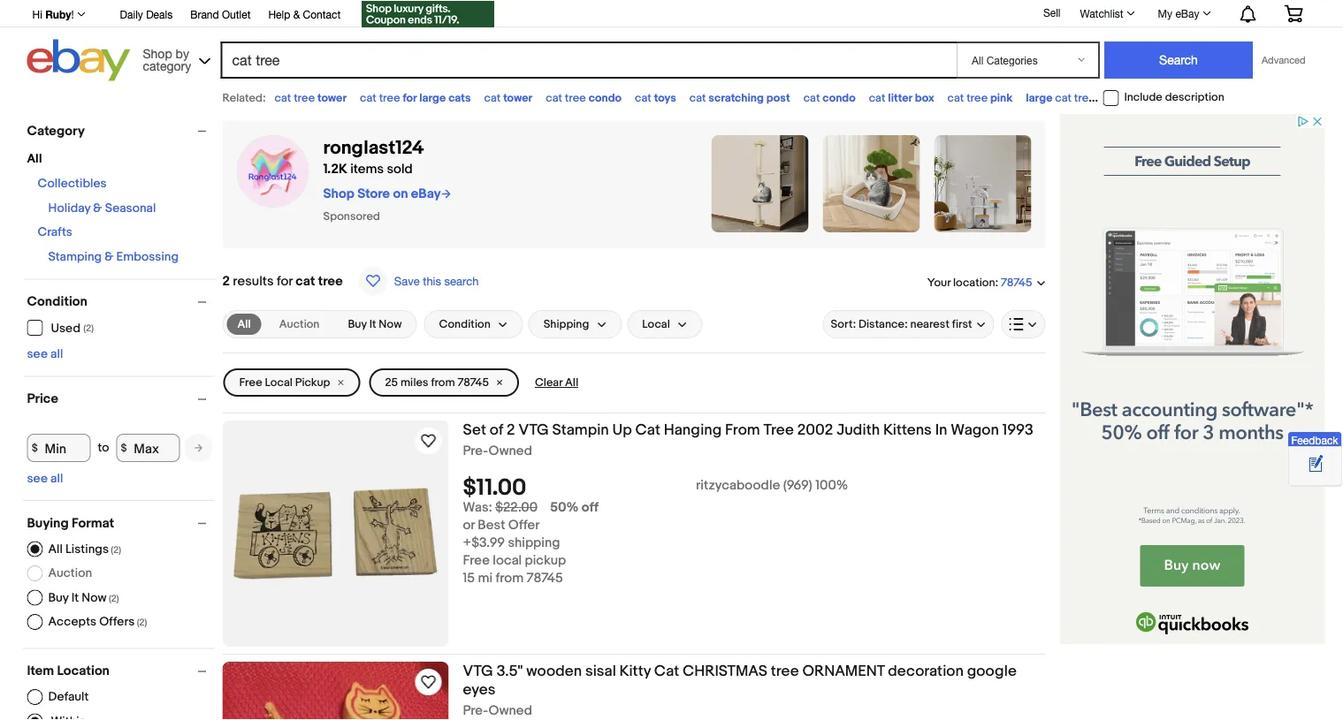 Task type: locate. For each thing, give the bounding box(es) containing it.
shop down 1.2k in the top left of the page
[[323, 186, 354, 202]]

0 horizontal spatial vtg
[[463, 662, 493, 681]]

1 vertical spatial 2
[[507, 421, 515, 439]]

0 horizontal spatial condition button
[[27, 294, 214, 310]]

& right stamping at the left
[[105, 250, 114, 265]]

cat for cat tree beige
[[1109, 91, 1125, 105]]

cat inside $11.00 main content
[[296, 273, 315, 289]]

cat right post
[[803, 91, 820, 105]]

ritzycaboodle
[[696, 478, 780, 494]]

from
[[725, 421, 760, 439]]

your
[[927, 276, 951, 289]]

all down minimum value in $ text box
[[50, 471, 63, 486]]

judith
[[837, 421, 880, 439]]

1 all from the top
[[50, 347, 63, 362]]

scratching
[[709, 91, 764, 105]]

1 horizontal spatial condition
[[439, 318, 490, 331]]

google
[[967, 662, 1017, 681]]

0 horizontal spatial it
[[71, 590, 79, 605]]

ebay right the my
[[1175, 7, 1199, 19]]

pre- down set
[[463, 443, 489, 459]]

tree left "include"
[[1074, 91, 1095, 105]]

1 horizontal spatial $
[[121, 442, 127, 455]]

cat right cat tower
[[546, 91, 562, 105]]

buy up accepts
[[48, 590, 69, 605]]

free inside or best offer +$3.99 shipping free local pickup 15 mi from 78745
[[463, 553, 490, 569]]

shop inside shop by category
[[143, 46, 172, 61]]

1 horizontal spatial 78745
[[527, 571, 563, 587]]

embossing
[[116, 250, 179, 265]]

78745 inside your location : 78745
[[1001, 276, 1032, 290]]

it for buy it now (2)
[[71, 590, 79, 605]]

of
[[490, 421, 503, 439]]

tree up auction link
[[318, 273, 343, 289]]

2 right of
[[507, 421, 515, 439]]

$11.00
[[463, 475, 527, 502]]

local right shipping dropdown button
[[642, 318, 670, 331]]

1 vertical spatial &
[[93, 201, 102, 216]]

0 vertical spatial shop
[[143, 46, 172, 61]]

sort:
[[831, 318, 856, 331]]

auction down 2 results for cat tree at top
[[279, 318, 320, 331]]

2 pre- from the top
[[463, 703, 489, 719]]

condo down search for anything text field on the top of page
[[589, 91, 622, 105]]

see for condition
[[27, 347, 48, 362]]

2 see all button from the top
[[27, 471, 63, 486]]

:
[[995, 276, 998, 289]]

all down used
[[50, 347, 63, 362]]

0 horizontal spatial condo
[[589, 91, 622, 105]]

(2) right used
[[83, 323, 94, 335]]

vtg 3.5" wooden sisal kitty cat christmas tree ornament decoration google eyes pre-owned
[[463, 662, 1017, 719]]

cat for cat tree condo
[[546, 91, 562, 105]]

$22.00
[[495, 500, 538, 516]]

condo right post
[[822, 91, 856, 105]]

0 vertical spatial 78745
[[1001, 276, 1032, 290]]

off
[[582, 500, 599, 516]]

0 vertical spatial cat
[[635, 421, 660, 439]]

cat left toys
[[635, 91, 651, 105]]

1 horizontal spatial free
[[463, 553, 490, 569]]

vtg right of
[[518, 421, 549, 439]]

2 all from the top
[[50, 471, 63, 486]]

3 ronglast124 image from the left
[[823, 135, 920, 233]]

by
[[176, 46, 189, 61]]

0 horizontal spatial now
[[82, 590, 107, 605]]

default link
[[27, 690, 89, 706]]

brand
[[190, 8, 219, 20]]

1 see all from the top
[[27, 347, 63, 362]]

tower up ronglast124 link
[[317, 91, 347, 105]]

price
[[27, 391, 58, 407]]

listings
[[65, 542, 109, 557]]

tree left ornament
[[771, 662, 799, 681]]

hanging
[[664, 421, 722, 439]]

1 vertical spatial ebay
[[411, 186, 441, 202]]

 (2) Items text field
[[107, 593, 119, 605]]

cat left litter
[[869, 91, 885, 105]]

2 horizontal spatial &
[[293, 8, 300, 20]]

all for condition
[[50, 347, 63, 362]]

0 vertical spatial 2
[[222, 273, 230, 289]]

toys
[[654, 91, 676, 105]]

1 horizontal spatial 2
[[507, 421, 515, 439]]

&
[[293, 8, 300, 20], [93, 201, 102, 216], [105, 250, 114, 265]]

see all down used
[[27, 347, 63, 362]]

item
[[27, 664, 54, 679]]

2 $ from the left
[[121, 442, 127, 455]]

now for buy it now
[[379, 318, 402, 331]]

0 vertical spatial local
[[642, 318, 670, 331]]

0 horizontal spatial condition
[[27, 294, 87, 310]]

0 vertical spatial see all button
[[27, 347, 63, 362]]

None submit
[[1104, 42, 1253, 79]]

0 vertical spatial see
[[27, 347, 48, 362]]

1 horizontal spatial tower
[[503, 91, 532, 105]]

cat right toys
[[689, 91, 706, 105]]

100%
[[815, 478, 848, 494]]

see
[[27, 347, 48, 362], [27, 471, 48, 486]]

& right the help
[[293, 8, 300, 20]]

1 vertical spatial see all
[[27, 471, 63, 486]]

0 horizontal spatial tower
[[317, 91, 347, 105]]

0 vertical spatial now
[[379, 318, 402, 331]]

1 $ from the left
[[31, 442, 38, 455]]

pre- inside set of 2 vtg stampin up cat hanging from tree 2002 judith kittens in wagon 1993 pre-owned
[[463, 443, 489, 459]]

1 vertical spatial pre-
[[463, 703, 489, 719]]

(2) up offers
[[109, 593, 119, 605]]

cat for cat tree tower
[[275, 91, 291, 105]]

1 vertical spatial 78745
[[458, 376, 489, 390]]

ebay
[[1175, 7, 1199, 19], [411, 186, 441, 202]]

see up price
[[27, 347, 48, 362]]

condition button down the stamping & embossing link
[[27, 294, 214, 310]]

shop left by
[[143, 46, 172, 61]]

condition down search
[[439, 318, 490, 331]]

stamping & embossing link
[[48, 250, 179, 265]]

2 condo from the left
[[822, 91, 856, 105]]

from right miles on the bottom of page
[[431, 376, 455, 390]]

condition up used
[[27, 294, 87, 310]]

1 vertical spatial auction
[[48, 566, 92, 581]]

local
[[642, 318, 670, 331], [265, 376, 293, 390]]

condo
[[589, 91, 622, 105], [822, 91, 856, 105]]

Minimum Value in $ text field
[[27, 434, 91, 462]]

$ right to
[[121, 442, 127, 455]]

0 horizontal spatial for
[[277, 273, 293, 289]]

cat litter box
[[869, 91, 934, 105]]

buy right auction link
[[348, 318, 367, 331]]

0 vertical spatial pre-
[[463, 443, 489, 459]]

from
[[431, 376, 455, 390], [496, 571, 524, 587]]

4 ronglast124 image from the left
[[934, 135, 1031, 233]]

$11.00 main content
[[222, 114, 1046, 721]]

1 horizontal spatial ebay
[[1175, 7, 1199, 19]]

vtg inside set of 2 vtg stampin up cat hanging from tree 2002 judith kittens in wagon 1993 pre-owned
[[518, 421, 549, 439]]

2 owned from the top
[[489, 703, 532, 719]]

0 horizontal spatial 78745
[[458, 376, 489, 390]]

used (2)
[[51, 321, 94, 336]]

now down save
[[379, 318, 402, 331]]

78745 down pickup on the bottom left
[[527, 571, 563, 587]]

2 ronglast124 image from the left
[[711, 135, 809, 233]]

on
[[393, 186, 408, 202]]

pink
[[990, 91, 1013, 105]]

for left cats
[[403, 91, 417, 105]]

cat left beige
[[1109, 91, 1125, 105]]

local left pickup
[[265, 376, 293, 390]]

large cat tree
[[1026, 91, 1095, 105]]

ruby
[[45, 8, 71, 20]]

cat for cat condo
[[803, 91, 820, 105]]

1 vertical spatial free
[[463, 553, 490, 569]]

0 vertical spatial it
[[369, 318, 376, 331]]

cat right the related:
[[275, 91, 291, 105]]

0 vertical spatial condition
[[27, 294, 87, 310]]

1 horizontal spatial condo
[[822, 91, 856, 105]]

mi
[[478, 571, 493, 587]]

in
[[935, 421, 947, 439]]

0 vertical spatial all
[[50, 347, 63, 362]]

all down category
[[27, 152, 42, 167]]

1 vertical spatial for
[[277, 273, 293, 289]]

0 vertical spatial &
[[293, 8, 300, 20]]

cat up auction link
[[296, 273, 315, 289]]

1 horizontal spatial large
[[1026, 91, 1053, 105]]

cat condo
[[803, 91, 856, 105]]

& right holiday
[[93, 201, 102, 216]]

pre- down eyes
[[463, 703, 489, 719]]

miles
[[400, 376, 428, 390]]

cat right the up
[[635, 421, 660, 439]]

0 horizontal spatial ebay
[[411, 186, 441, 202]]

1 see from the top
[[27, 347, 48, 362]]

item location
[[27, 664, 110, 679]]

tower right cats
[[503, 91, 532, 105]]

78745 for your location : 78745
[[1001, 276, 1032, 290]]

2 inside set of 2 vtg stampin up cat hanging from tree 2002 judith kittens in wagon 1993 pre-owned
[[507, 421, 515, 439]]

contact
[[303, 8, 341, 20]]

now inside $11.00 main content
[[379, 318, 402, 331]]

price button
[[27, 391, 214, 407]]

sort: distance: nearest first
[[831, 318, 972, 331]]

1 vertical spatial it
[[71, 590, 79, 605]]

large right 'pink'
[[1026, 91, 1053, 105]]

buy inside buy it now link
[[348, 318, 367, 331]]

0 horizontal spatial from
[[431, 376, 455, 390]]

2 vertical spatial &
[[105, 250, 114, 265]]

2 see from the top
[[27, 471, 48, 486]]

1 vertical spatial owned
[[489, 703, 532, 719]]

78745 up set
[[458, 376, 489, 390]]

it up accepts
[[71, 590, 79, 605]]

1 see all button from the top
[[27, 347, 63, 362]]

(2) right offers
[[137, 617, 147, 629]]

for for cat
[[277, 273, 293, 289]]

cat for cat tree pink
[[947, 91, 964, 105]]

1 horizontal spatial condition button
[[424, 310, 523, 339]]

stamping
[[48, 250, 102, 265]]

1 horizontal spatial auction
[[279, 318, 320, 331]]

see all for condition
[[27, 347, 63, 362]]

0 vertical spatial free
[[239, 376, 262, 390]]

owned inside the vtg 3.5" wooden sisal kitty cat christmas tree ornament decoration google eyes pre-owned
[[489, 703, 532, 719]]

0 vertical spatial buy
[[348, 318, 367, 331]]

all for price
[[50, 471, 63, 486]]

deals
[[146, 8, 173, 20]]

$
[[31, 442, 38, 455], [121, 442, 127, 455]]

1 vertical spatial vtg
[[463, 662, 493, 681]]

0 vertical spatial ebay
[[1175, 7, 1199, 19]]

1 vertical spatial see all button
[[27, 471, 63, 486]]

cat for cat tree for large cats
[[360, 91, 376, 105]]

1 vertical spatial cat
[[654, 662, 679, 681]]

cat
[[275, 91, 291, 105], [360, 91, 376, 105], [484, 91, 501, 105], [546, 91, 562, 105], [635, 91, 651, 105], [689, 91, 706, 105], [803, 91, 820, 105], [869, 91, 885, 105], [947, 91, 964, 105], [1055, 91, 1072, 105], [1109, 91, 1125, 105], [296, 273, 315, 289]]

1 tower from the left
[[317, 91, 347, 105]]

1 vertical spatial now
[[82, 590, 107, 605]]

condition button down search
[[424, 310, 523, 339]]

up
[[612, 421, 632, 439]]

1 horizontal spatial vtg
[[518, 421, 549, 439]]

1 horizontal spatial shop
[[323, 186, 354, 202]]

all listings (2)
[[48, 542, 121, 557]]

cat inside set of 2 vtg stampin up cat hanging from tree 2002 judith kittens in wagon 1993 pre-owned
[[635, 421, 660, 439]]

15
[[463, 571, 475, 587]]

shop
[[143, 46, 172, 61], [323, 186, 354, 202]]

see all button down used
[[27, 347, 63, 362]]

1 horizontal spatial now
[[379, 318, 402, 331]]

cat inside the vtg 3.5" wooden sisal kitty cat christmas tree ornament decoration google eyes pre-owned
[[654, 662, 679, 681]]

include
[[1124, 91, 1162, 105]]

tree left beige
[[1128, 91, 1149, 105]]

1 vertical spatial from
[[496, 571, 524, 587]]

free up 15
[[463, 553, 490, 569]]

shop by category button
[[135, 39, 214, 77]]

0 horizontal spatial $
[[31, 442, 38, 455]]

auction up buy it now (2)
[[48, 566, 92, 581]]

(2) inside buy it now (2)
[[109, 593, 119, 605]]

large left cats
[[419, 91, 446, 105]]

cat right cats
[[484, 91, 501, 105]]

1 owned from the top
[[489, 443, 532, 459]]

cat up ronglast124 link
[[360, 91, 376, 105]]

owned down eyes
[[489, 703, 532, 719]]

vtg left the 3.5"
[[463, 662, 493, 681]]

buying
[[27, 515, 69, 531]]

all down results
[[237, 317, 251, 331]]

0 vertical spatial condition button
[[27, 294, 214, 310]]

free
[[239, 376, 262, 390], [463, 553, 490, 569]]

0 vertical spatial for
[[403, 91, 417, 105]]

set of 2 vtg stampin up cat hanging from tree 2002 judith kittens in wagon 1993 link
[[463, 421, 1046, 443]]

save
[[394, 274, 420, 288]]

owned down of
[[489, 443, 532, 459]]

listing options selector. list view selected. image
[[1009, 317, 1038, 332]]

store
[[357, 186, 390, 202]]

1 horizontal spatial for
[[403, 91, 417, 105]]

78745 right ":"
[[1001, 276, 1032, 290]]

1 condo from the left
[[589, 91, 622, 105]]

help & contact
[[268, 8, 341, 20]]

1 horizontal spatial local
[[642, 318, 670, 331]]

0 vertical spatial vtg
[[518, 421, 549, 439]]

collectibles
[[38, 176, 107, 191]]

it inside $11.00 main content
[[369, 318, 376, 331]]

0 horizontal spatial local
[[265, 376, 293, 390]]

1 horizontal spatial buy
[[348, 318, 367, 331]]

0 horizontal spatial shop
[[143, 46, 172, 61]]

0 horizontal spatial buy
[[48, 590, 69, 605]]

1 vertical spatial condition
[[439, 318, 490, 331]]

auction
[[279, 318, 320, 331], [48, 566, 92, 581]]

1 horizontal spatial from
[[496, 571, 524, 587]]

ronglast124 image
[[237, 135, 309, 208], [711, 135, 809, 233], [823, 135, 920, 233], [934, 135, 1031, 233]]

0 vertical spatial see all
[[27, 347, 63, 362]]

vtg inside the vtg 3.5" wooden sisal kitty cat christmas tree ornament decoration google eyes pre-owned
[[463, 662, 493, 681]]

free down all link
[[239, 376, 262, 390]]

0 vertical spatial auction
[[279, 318, 320, 331]]

now up accepts offers (2) at the left
[[82, 590, 107, 605]]

1 large from the left
[[419, 91, 446, 105]]

it for buy it now
[[369, 318, 376, 331]]

see all down minimum value in $ text box
[[27, 471, 63, 486]]

from down "local"
[[496, 571, 524, 587]]

1 vertical spatial all
[[50, 471, 63, 486]]

1 horizontal spatial it
[[369, 318, 376, 331]]

1 vertical spatial buy
[[48, 590, 69, 605]]

(2) down buying format dropdown button
[[111, 544, 121, 556]]

all down buying
[[48, 542, 63, 557]]

cat tree beige
[[1109, 91, 1181, 105]]

condition inside dropdown button
[[439, 318, 490, 331]]

your location : 78745
[[927, 276, 1032, 290]]

tree down search for anything text field on the top of page
[[565, 91, 586, 105]]

cat right 'box'
[[947, 91, 964, 105]]

get the coupon image
[[362, 1, 494, 27]]

$ down price
[[31, 442, 38, 455]]

daily
[[120, 8, 143, 20]]

vtg
[[518, 421, 549, 439], [463, 662, 493, 681]]

Maximum Value in $ text field
[[116, 434, 180, 462]]

buying format
[[27, 515, 114, 531]]

crafts
[[38, 225, 72, 240]]

wagon
[[951, 421, 999, 439]]

1 ronglast124 image from the left
[[237, 135, 309, 208]]

cat right kitty
[[654, 662, 679, 681]]

0 horizontal spatial free
[[239, 376, 262, 390]]

2 left results
[[222, 273, 230, 289]]

ebay inside my ebay link
[[1175, 7, 1199, 19]]

0 horizontal spatial &
[[93, 201, 102, 216]]

all
[[27, 152, 42, 167], [237, 317, 251, 331], [565, 376, 578, 390], [48, 542, 63, 557]]

default
[[48, 690, 89, 705]]

clear
[[535, 376, 562, 390]]

for right results
[[277, 273, 293, 289]]

local inside local dropdown button
[[642, 318, 670, 331]]

1 vertical spatial shop
[[323, 186, 354, 202]]

vtg 3.5" wooden sisal kitty cat christmas tree ornament decoration google eyes heading
[[463, 662, 1017, 699]]

see down minimum value in $ text box
[[27, 471, 48, 486]]

2 see all from the top
[[27, 471, 63, 486]]

for inside $11.00 main content
[[277, 273, 293, 289]]

description
[[1165, 91, 1224, 105]]

2 vertical spatial 78745
[[527, 571, 563, 587]]

post
[[766, 91, 790, 105]]

vtg 3.5" wooden sisal kitty cat christmas tree ornament decoration google eyes image
[[222, 662, 449, 721]]

2 horizontal spatial 78745
[[1001, 276, 1032, 290]]

ebay right on
[[411, 186, 441, 202]]

1 vertical spatial local
[[265, 376, 293, 390]]

see all
[[27, 347, 63, 362], [27, 471, 63, 486]]

0 horizontal spatial large
[[419, 91, 446, 105]]

3.5"
[[497, 662, 523, 681]]

sell
[[1043, 6, 1061, 19]]

see all button down minimum value in $ text box
[[27, 471, 63, 486]]

0 vertical spatial owned
[[489, 443, 532, 459]]

cat tree tower
[[275, 91, 347, 105]]

buy
[[348, 318, 367, 331], [48, 590, 69, 605]]

1 horizontal spatial &
[[105, 250, 114, 265]]

1 vertical spatial see
[[27, 471, 48, 486]]

1 pre- from the top
[[463, 443, 489, 459]]

0 vertical spatial from
[[431, 376, 455, 390]]

it down the save this search button
[[369, 318, 376, 331]]

& inside account navigation
[[293, 8, 300, 20]]



Task type: describe. For each thing, give the bounding box(es) containing it.
cat for cat toys
[[635, 91, 651, 105]]

owned inside set of 2 vtg stampin up cat hanging from tree 2002 judith kittens in wagon 1993 pre-owned
[[489, 443, 532, 459]]

condition for the bottommost condition dropdown button
[[439, 318, 490, 331]]

location
[[953, 276, 995, 289]]

cat for cat tower
[[484, 91, 501, 105]]

buy it now link
[[337, 314, 412, 335]]

hi
[[32, 8, 42, 20]]

pickup
[[525, 553, 566, 569]]

items
[[350, 161, 384, 177]]

category button
[[27, 123, 214, 139]]

pre- inside the vtg 3.5" wooden sisal kitty cat christmas tree ornament decoration google eyes pre-owned
[[463, 703, 489, 719]]

1993
[[1002, 421, 1033, 439]]

see for price
[[27, 471, 48, 486]]

local button
[[627, 310, 703, 339]]

cat scratching post
[[689, 91, 790, 105]]

litter
[[888, 91, 912, 105]]

see all button for condition
[[27, 347, 63, 362]]

ebay inside ronglast124 1.2k items sold shop store on ebay sponsored
[[411, 186, 441, 202]]

buy it now
[[348, 318, 402, 331]]

wooden
[[526, 662, 582, 681]]

stampin
[[552, 421, 609, 439]]

this
[[423, 274, 441, 288]]

free local pickup
[[239, 376, 330, 390]]

2 results for cat tree
[[222, 273, 343, 289]]

1.2k
[[323, 161, 347, 177]]

advanced link
[[1253, 42, 1314, 78]]

cat toys
[[635, 91, 676, 105]]

collectibles link
[[38, 176, 107, 191]]

hi ruby !
[[32, 8, 74, 20]]

tree up ronglast124 link
[[379, 91, 400, 105]]

nearest
[[910, 318, 949, 331]]

all right clear
[[565, 376, 578, 390]]

watchlist
[[1080, 7, 1123, 19]]

location
[[57, 664, 110, 679]]

sisal
[[585, 662, 616, 681]]

daily deals link
[[120, 5, 173, 25]]

advanced
[[1262, 54, 1305, 66]]

your shopping cart image
[[1283, 5, 1304, 22]]

help
[[268, 8, 290, 20]]

 (2) Items text field
[[109, 544, 121, 556]]

ronglast124 link
[[323, 136, 424, 159]]

buying format button
[[27, 515, 214, 531]]

free local pickup link
[[223, 369, 360, 397]]

all link
[[227, 314, 261, 335]]

cat tree pink
[[947, 91, 1013, 105]]

category
[[27, 123, 85, 139]]

format
[[72, 515, 114, 531]]

78745 for 25 miles from 78745
[[458, 376, 489, 390]]

watch vtg 3.5" wooden sisal kitty cat christmas tree ornament decoration google eyes image
[[418, 672, 439, 693]]

& for help
[[293, 8, 300, 20]]

tree left 'pink'
[[967, 91, 988, 105]]

sell link
[[1035, 6, 1069, 19]]

(969)
[[783, 478, 812, 494]]

auction inside $11.00 main content
[[279, 318, 320, 331]]

my
[[1158, 7, 1172, 19]]

watch set of 2 vtg stampin up cat hanging from tree 2002 judith kittens in wagon 1993 image
[[418, 431, 439, 452]]

from inside or best offer +$3.99 shipping free local pickup 15 mi from 78745
[[496, 571, 524, 587]]

shop by category banner
[[23, 0, 1316, 86]]

distance:
[[858, 318, 908, 331]]

0 horizontal spatial auction
[[48, 566, 92, 581]]

outlet
[[222, 8, 251, 20]]

(2) inside all listings (2)
[[111, 544, 121, 556]]

(2) inside accepts offers (2)
[[137, 617, 147, 629]]

results
[[233, 273, 274, 289]]

condition for the top condition dropdown button
[[27, 294, 87, 310]]

Search for anything text field
[[223, 43, 953, 77]]

78745 inside or best offer +$3.99 shipping free local pickup 15 mi from 78745
[[527, 571, 563, 587]]

All selected text field
[[237, 317, 251, 332]]

none submit inside the shop by category banner
[[1104, 42, 1253, 79]]

see all for price
[[27, 471, 63, 486]]

set of 2 vtg stampin up cat hanging from tree 2002 judith kittens in wagon 1993 heading
[[463, 421, 1033, 439]]

accepts
[[48, 615, 96, 630]]

search
[[444, 274, 479, 288]]

pickup
[[295, 376, 330, 390]]

to
[[98, 441, 109, 456]]

cat for cat scratching post
[[689, 91, 706, 105]]

set of 2 vtg stampin up cat hanging from tree 2002 judith kittens in wagon 1993 image
[[222, 421, 449, 647]]

1 vertical spatial condition button
[[424, 310, 523, 339]]

holiday & seasonal
[[48, 201, 156, 216]]

buy for buy it now (2)
[[48, 590, 69, 605]]

shop inside ronglast124 1.2k items sold shop store on ebay sponsored
[[323, 186, 354, 202]]

decoration
[[888, 662, 964, 681]]

category
[[143, 58, 191, 73]]

& for holiday
[[93, 201, 102, 216]]

account navigation
[[23, 0, 1316, 30]]

for for large
[[403, 91, 417, 105]]

2002
[[797, 421, 833, 439]]

set
[[463, 421, 486, 439]]

& for stamping
[[105, 250, 114, 265]]

(2) inside used (2)
[[83, 323, 94, 335]]

tree inside the vtg 3.5" wooden sisal kitty cat christmas tree ornament decoration google eyes pre-owned
[[771, 662, 799, 681]]

now for buy it now (2)
[[82, 590, 107, 605]]

 (2) Items text field
[[135, 617, 147, 629]]

related:
[[222, 91, 266, 105]]

help & contact link
[[268, 5, 341, 25]]

sponsored
[[323, 210, 380, 223]]

box
[[915, 91, 934, 105]]

shipping
[[543, 318, 589, 331]]

ronglast124
[[323, 136, 424, 159]]

best
[[478, 518, 505, 534]]

clear all
[[535, 376, 578, 390]]

advertisement region
[[1060, 114, 1325, 645]]

seasonal
[[105, 201, 156, 216]]

cats
[[448, 91, 471, 105]]

$ for maximum value in $ text box
[[121, 442, 127, 455]]

kittens
[[883, 421, 932, 439]]

my ebay
[[1158, 7, 1199, 19]]

buy for buy it now
[[348, 318, 367, 331]]

first
[[952, 318, 972, 331]]

see all button for price
[[27, 471, 63, 486]]

christmas
[[683, 662, 767, 681]]

25
[[385, 376, 398, 390]]

tree
[[764, 421, 794, 439]]

cat tower
[[484, 91, 532, 105]]

brand outlet
[[190, 8, 251, 20]]

shipping button
[[528, 310, 622, 339]]

2 tower from the left
[[503, 91, 532, 105]]

or
[[463, 518, 475, 534]]

2 large from the left
[[1026, 91, 1053, 105]]

local inside 'free local pickup' link
[[265, 376, 293, 390]]

watchlist link
[[1070, 3, 1143, 24]]

cat for cat litter box
[[869, 91, 885, 105]]

$ for minimum value in $ text box
[[31, 442, 38, 455]]

0 horizontal spatial 2
[[222, 273, 230, 289]]

cat right 'pink'
[[1055, 91, 1072, 105]]

offers
[[99, 615, 135, 630]]

tree right the related:
[[294, 91, 315, 105]]



Task type: vqa. For each thing, say whether or not it's contained in the screenshot.
It inside $11.00 main content
yes



